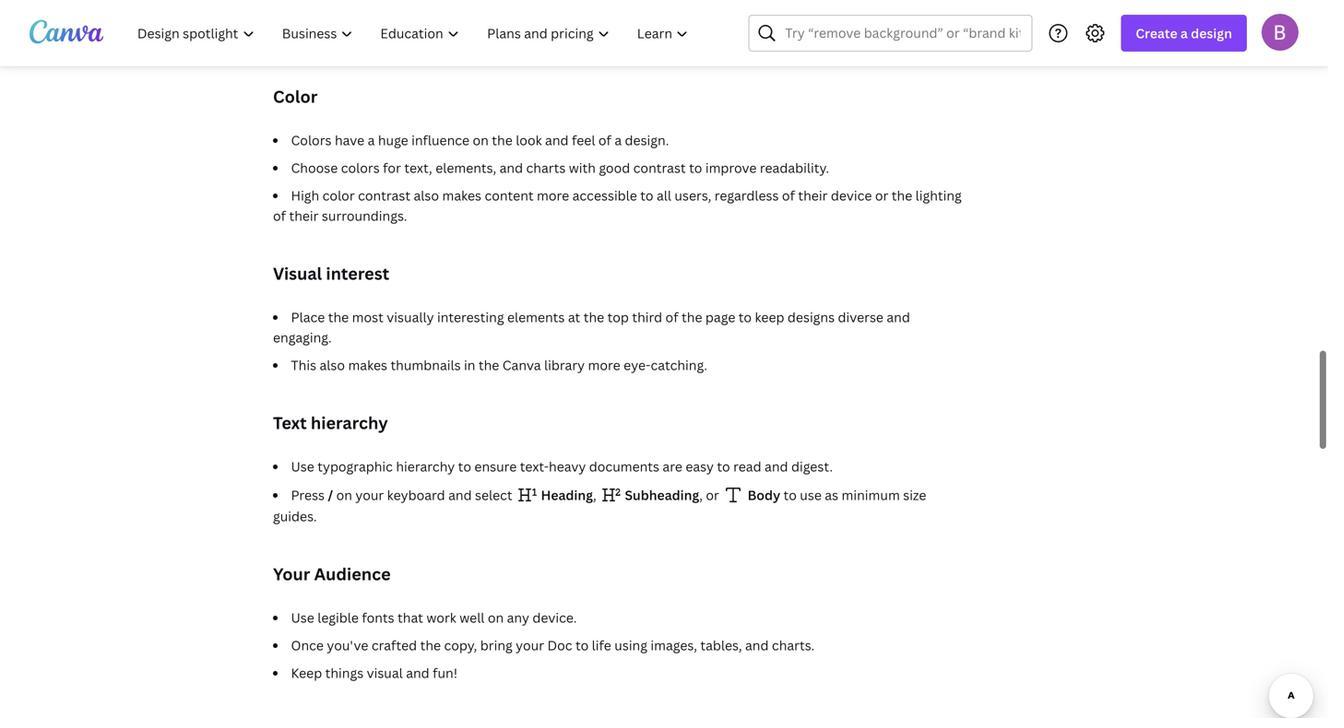 Task type: vqa. For each thing, say whether or not it's contained in the screenshot.
But
no



Task type: locate. For each thing, give the bounding box(es) containing it.
makes down most
[[348, 357, 387, 374]]

makes
[[442, 187, 482, 204], [348, 357, 387, 374]]

canva
[[503, 357, 541, 374]]

of right third
[[666, 309, 679, 326]]

the left look
[[492, 131, 513, 149]]

with
[[569, 159, 596, 177]]

1 horizontal spatial your
[[516, 637, 544, 655]]

use for use typographic hierarchy to ensure text-heavy documents are easy to read and digest.
[[291, 458, 314, 476]]

1 vertical spatial your
[[516, 637, 544, 655]]

colors
[[291, 131, 332, 149]]

more left eye-
[[588, 357, 621, 374]]

typographic
[[318, 458, 393, 476]]

hierarchy
[[311, 412, 388, 435], [396, 458, 455, 476]]

hierarchy up "typographic"
[[311, 412, 388, 435]]

a up good
[[615, 131, 622, 149]]

to left use on the bottom of the page
[[784, 487, 797, 504]]

audience
[[314, 563, 391, 586]]

0 horizontal spatial ,
[[593, 487, 600, 504]]

use up once
[[291, 609, 314, 627]]

0 horizontal spatial or
[[706, 487, 719, 504]]

any
[[507, 609, 529, 627]]

1 vertical spatial use
[[291, 609, 314, 627]]

their
[[798, 187, 828, 204], [289, 207, 319, 225]]

the down use legible fonts that work well on any device.
[[420, 637, 441, 655]]

use up press
[[291, 458, 314, 476]]

the left page
[[682, 309, 703, 326]]

0 horizontal spatial makes
[[348, 357, 387, 374]]

2 horizontal spatial a
[[1181, 24, 1188, 42]]

catching.
[[651, 357, 708, 374]]

0 vertical spatial contrast
[[633, 159, 686, 177]]

0 vertical spatial use
[[291, 458, 314, 476]]

colors
[[341, 159, 380, 177]]

content
[[485, 187, 534, 204]]

2 vertical spatial on
[[488, 609, 504, 627]]

improve
[[706, 159, 757, 177]]

to left the all
[[640, 187, 654, 204]]

crafted
[[372, 637, 417, 655]]

1 vertical spatial contrast
[[358, 187, 411, 204]]

work
[[427, 609, 456, 627]]

place the most visually interesting elements at the top third of the page to keep designs diverse and engaging.
[[273, 309, 910, 346]]

visually
[[387, 309, 434, 326]]

keep
[[291, 665, 322, 682]]

2 , from the left
[[699, 487, 703, 504]]

a right have
[[368, 131, 375, 149]]

contrast up "surroundings." in the top of the page
[[358, 187, 411, 204]]

color
[[323, 187, 355, 204]]

to
[[689, 159, 702, 177], [640, 187, 654, 204], [739, 309, 752, 326], [458, 458, 471, 476], [717, 458, 730, 476], [784, 487, 797, 504], [576, 637, 589, 655]]

create a design
[[1136, 24, 1233, 42]]

interesting
[[437, 309, 504, 326]]

device
[[831, 187, 872, 204]]

2 use from the top
[[291, 609, 314, 627]]

or right device on the right top of the page
[[875, 187, 889, 204]]

users,
[[675, 187, 712, 204]]

the inside "high color contrast also makes content more accessible to all users, regardless of their device or the lighting of their surroundings."
[[892, 187, 913, 204]]

to use as minimum size guides.
[[273, 487, 927, 525]]

makes down 'elements,'
[[442, 187, 482, 204]]

top level navigation element
[[125, 15, 704, 52]]

to inside "high color contrast also makes content more accessible to all users, regardless of their device or the lighting of their surroundings."
[[640, 187, 654, 204]]

also inside "high color contrast also makes content more accessible to all users, regardless of their device or the lighting of their surroundings."
[[414, 187, 439, 204]]

hierarchy up keyboard
[[396, 458, 455, 476]]

in
[[464, 357, 476, 374]]

1 horizontal spatial makes
[[442, 187, 482, 204]]

0 horizontal spatial their
[[289, 207, 319, 225]]

0 vertical spatial hierarchy
[[311, 412, 388, 435]]

0 vertical spatial more
[[537, 187, 569, 204]]

once
[[291, 637, 324, 655]]

of inside place the most visually interesting elements at the top third of the page to keep designs diverse and engaging.
[[666, 309, 679, 326]]

use legible fonts that work well on any device.
[[291, 609, 577, 627]]

you've
[[327, 637, 368, 655]]

create a design button
[[1121, 15, 1247, 52]]

things
[[325, 665, 364, 682]]

your left the doc
[[516, 637, 544, 655]]

1 vertical spatial hierarchy
[[396, 458, 455, 476]]

body
[[745, 487, 781, 504]]

on up 'elements,'
[[473, 131, 489, 149]]

, for , or
[[699, 487, 703, 504]]

also right this
[[320, 357, 345, 374]]

1 vertical spatial on
[[336, 487, 352, 504]]

huge
[[378, 131, 408, 149]]

your
[[356, 487, 384, 504], [516, 637, 544, 655]]

0 vertical spatial makes
[[442, 187, 482, 204]]

0 horizontal spatial more
[[537, 187, 569, 204]]

more down choose colors for text, elements, and charts with good contrast to improve readability.
[[537, 187, 569, 204]]

have
[[335, 131, 365, 149]]

choose
[[291, 159, 338, 177]]

visual interest
[[273, 262, 389, 285]]

also down 'text,'
[[414, 187, 439, 204]]

1 horizontal spatial more
[[588, 357, 621, 374]]

their down high
[[289, 207, 319, 225]]

and
[[545, 131, 569, 149], [500, 159, 523, 177], [887, 309, 910, 326], [765, 458, 788, 476], [448, 487, 472, 504], [745, 637, 769, 655], [406, 665, 430, 682]]

contrast up the all
[[633, 159, 686, 177]]

to inside to use as minimum size guides.
[[784, 487, 797, 504]]

1 horizontal spatial or
[[875, 187, 889, 204]]

0 horizontal spatial also
[[320, 357, 345, 374]]

a
[[1181, 24, 1188, 42], [368, 131, 375, 149], [615, 131, 622, 149]]

your down "typographic"
[[356, 487, 384, 504]]

, down documents at the left bottom of the page
[[593, 487, 600, 504]]

use for use legible fonts that work well on any device.
[[291, 609, 314, 627]]

1 use from the top
[[291, 458, 314, 476]]

a left design
[[1181, 24, 1188, 42]]

tables,
[[701, 637, 742, 655]]

the left the lighting
[[892, 187, 913, 204]]

0 vertical spatial your
[[356, 487, 384, 504]]

their down the readability.
[[798, 187, 828, 204]]

text
[[273, 412, 307, 435]]

or down easy
[[706, 487, 719, 504]]

place
[[291, 309, 325, 326]]

, down easy
[[699, 487, 703, 504]]

this
[[291, 357, 316, 374]]

to left keep
[[739, 309, 752, 326]]

1 , from the left
[[593, 487, 600, 504]]

and left the select
[[448, 487, 472, 504]]

1 vertical spatial makes
[[348, 357, 387, 374]]

charts
[[526, 159, 566, 177]]

digest.
[[792, 458, 833, 476]]

are
[[663, 458, 683, 476]]

1 horizontal spatial a
[[615, 131, 622, 149]]

on
[[473, 131, 489, 149], [336, 487, 352, 504], [488, 609, 504, 627]]

lighting
[[916, 187, 962, 204]]

1 vertical spatial also
[[320, 357, 345, 374]]

0 horizontal spatial a
[[368, 131, 375, 149]]

0 horizontal spatial contrast
[[358, 187, 411, 204]]

choose colors for text, elements, and charts with good contrast to improve readability.
[[291, 159, 829, 177]]

and right diverse
[[887, 309, 910, 326]]

well
[[460, 609, 485, 627]]

1 horizontal spatial also
[[414, 187, 439, 204]]

contrast
[[633, 159, 686, 177], [358, 187, 411, 204]]

contrast inside "high color contrast also makes content more accessible to all users, regardless of their device or the lighting of their surroundings."
[[358, 187, 411, 204]]

0 vertical spatial or
[[875, 187, 889, 204]]

on left any
[[488, 609, 504, 627]]

1 horizontal spatial hierarchy
[[396, 458, 455, 476]]

1 horizontal spatial ,
[[699, 487, 703, 504]]

on right /
[[336, 487, 352, 504]]

of
[[599, 131, 612, 149], [782, 187, 795, 204], [273, 207, 286, 225], [666, 309, 679, 326]]

or
[[875, 187, 889, 204], [706, 487, 719, 504]]

,
[[593, 487, 600, 504], [699, 487, 703, 504]]

and up content
[[500, 159, 523, 177]]

to up users,
[[689, 159, 702, 177]]

Try "remove background" or "brand kit" search field
[[786, 16, 1021, 51]]

0 vertical spatial also
[[414, 187, 439, 204]]

bring
[[480, 637, 513, 655]]

0 vertical spatial their
[[798, 187, 828, 204]]

images,
[[651, 637, 697, 655]]

eye-
[[624, 357, 651, 374]]



Task type: describe. For each thing, give the bounding box(es) containing it.
visual
[[367, 665, 403, 682]]

ensure
[[475, 458, 517, 476]]

influence
[[412, 131, 470, 149]]

doc
[[548, 637, 572, 655]]

and right the tables,
[[745, 637, 769, 655]]

design
[[1191, 24, 1233, 42]]

of right feel
[[599, 131, 612, 149]]

legible
[[318, 609, 359, 627]]

or inside "high color contrast also makes content more accessible to all users, regardless of their device or the lighting of their surroundings."
[[875, 187, 889, 204]]

diverse
[[838, 309, 884, 326]]

heavy
[[549, 458, 586, 476]]

at
[[568, 309, 581, 326]]

for
[[383, 159, 401, 177]]

your audience
[[273, 563, 391, 586]]

library
[[544, 357, 585, 374]]

to inside place the most visually interesting elements at the top third of the page to keep designs diverse and engaging.
[[739, 309, 752, 326]]

using
[[615, 637, 648, 655]]

most
[[352, 309, 384, 326]]

to left 'life'
[[576, 637, 589, 655]]

text-
[[520, 458, 549, 476]]

documents
[[589, 458, 660, 476]]

high color contrast also makes content more accessible to all users, regardless of their device or the lighting of their surroundings.
[[273, 187, 962, 225]]

1 vertical spatial or
[[706, 487, 719, 504]]

engaging.
[[273, 329, 332, 346]]

once you've crafted the copy, bring your doc to life using images, tables, and charts.
[[291, 637, 815, 655]]

keyboard
[[387, 487, 445, 504]]

press / on your keyboard and select
[[291, 487, 516, 504]]

use
[[800, 487, 822, 504]]

accessible
[[573, 187, 637, 204]]

all
[[657, 187, 672, 204]]

bob builder image
[[1262, 14, 1299, 51]]

use typographic hierarchy to ensure text-heavy documents are easy to read and digest.
[[291, 458, 833, 476]]

thumbnails
[[391, 357, 461, 374]]

text,
[[404, 159, 432, 177]]

, or
[[699, 487, 723, 504]]

readability.
[[760, 159, 829, 177]]

copy,
[[444, 637, 477, 655]]

fonts
[[362, 609, 394, 627]]

elements
[[507, 309, 565, 326]]

feel
[[572, 131, 595, 149]]

and left fun!
[[406, 665, 430, 682]]

1 horizontal spatial their
[[798, 187, 828, 204]]

subheading
[[622, 487, 699, 504]]

size
[[903, 487, 927, 504]]

to left the read
[[717, 458, 730, 476]]

select
[[475, 487, 513, 504]]

designs
[[788, 309, 835, 326]]

the right in
[[479, 357, 499, 374]]

design.
[[625, 131, 669, 149]]

keep
[[755, 309, 785, 326]]

0 vertical spatial on
[[473, 131, 489, 149]]

device.
[[533, 609, 577, 627]]

of down the readability.
[[782, 187, 795, 204]]

0 horizontal spatial your
[[356, 487, 384, 504]]

and left feel
[[545, 131, 569, 149]]

1 vertical spatial their
[[289, 207, 319, 225]]

text hierarchy
[[273, 412, 388, 435]]

high
[[291, 187, 319, 204]]

, for ,
[[593, 487, 600, 504]]

and inside place the most visually interesting elements at the top third of the page to keep designs diverse and engaging.
[[887, 309, 910, 326]]

1 vertical spatial more
[[588, 357, 621, 374]]

the left most
[[328, 309, 349, 326]]

good
[[599, 159, 630, 177]]

keep things visual and fun!
[[291, 665, 458, 682]]

that
[[398, 609, 423, 627]]

colors have a huge influence on the look and feel of a design.
[[291, 131, 669, 149]]

create
[[1136, 24, 1178, 42]]

heading
[[538, 487, 593, 504]]

more inside "high color contrast also makes content more accessible to all users, regardless of their device or the lighting of their surroundings."
[[537, 187, 569, 204]]

surroundings.
[[322, 207, 407, 225]]

a inside dropdown button
[[1181, 24, 1188, 42]]

visual
[[273, 262, 322, 285]]

third
[[632, 309, 663, 326]]

page
[[706, 309, 736, 326]]

0 horizontal spatial hierarchy
[[311, 412, 388, 435]]

of up visual
[[273, 207, 286, 225]]

and right the read
[[765, 458, 788, 476]]

this also makes thumbnails in the canva library more eye-catching.
[[291, 357, 708, 374]]

interest
[[326, 262, 389, 285]]

your
[[273, 563, 310, 586]]

press
[[291, 487, 325, 504]]

guides.
[[273, 508, 317, 525]]

makes inside "high color contrast also makes content more accessible to all users, regardless of their device or the lighting of their surroundings."
[[442, 187, 482, 204]]

top
[[608, 309, 629, 326]]

easy
[[686, 458, 714, 476]]

the right at
[[584, 309, 604, 326]]

life
[[592, 637, 612, 655]]

color
[[273, 85, 318, 108]]

fun!
[[433, 665, 458, 682]]

read
[[734, 458, 762, 476]]

to left ensure
[[458, 458, 471, 476]]

as
[[825, 487, 839, 504]]

1 horizontal spatial contrast
[[633, 159, 686, 177]]

elements,
[[436, 159, 496, 177]]

/
[[328, 487, 333, 504]]



